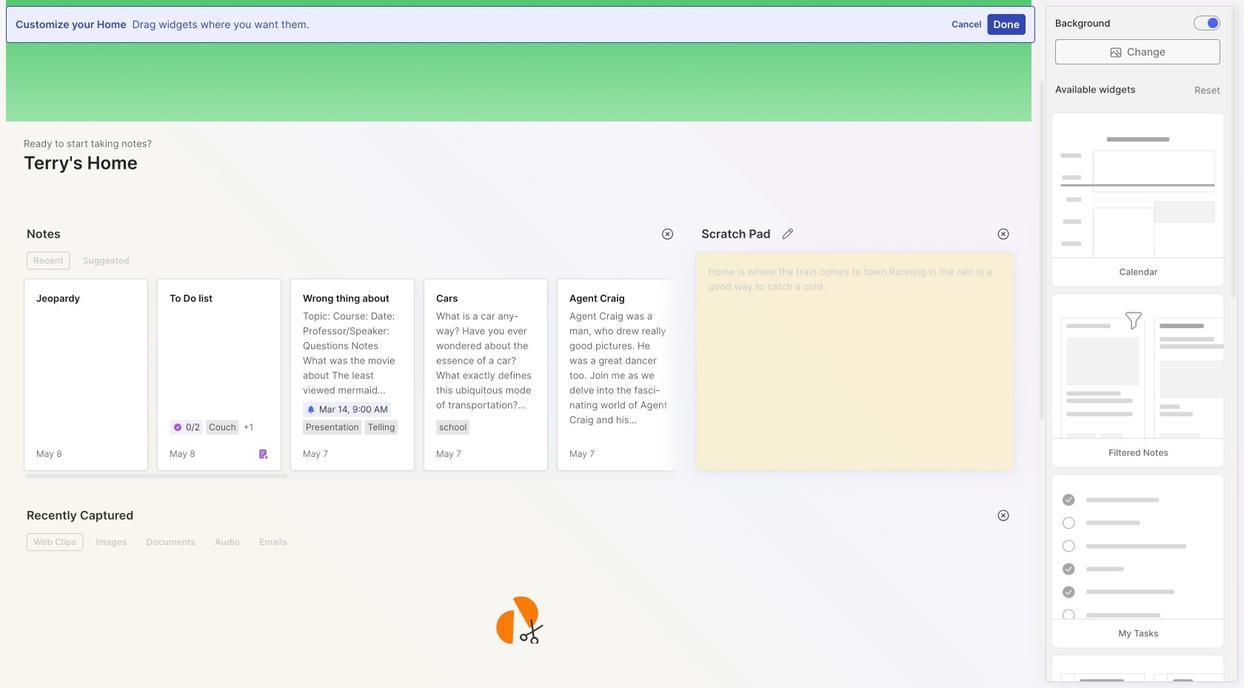 Task type: vqa. For each thing, say whether or not it's contained in the screenshot.
rightmost on
no



Task type: describe. For each thing, give the bounding box(es) containing it.
background image
[[1208, 18, 1219, 28]]

edit widget title image
[[781, 227, 796, 242]]



